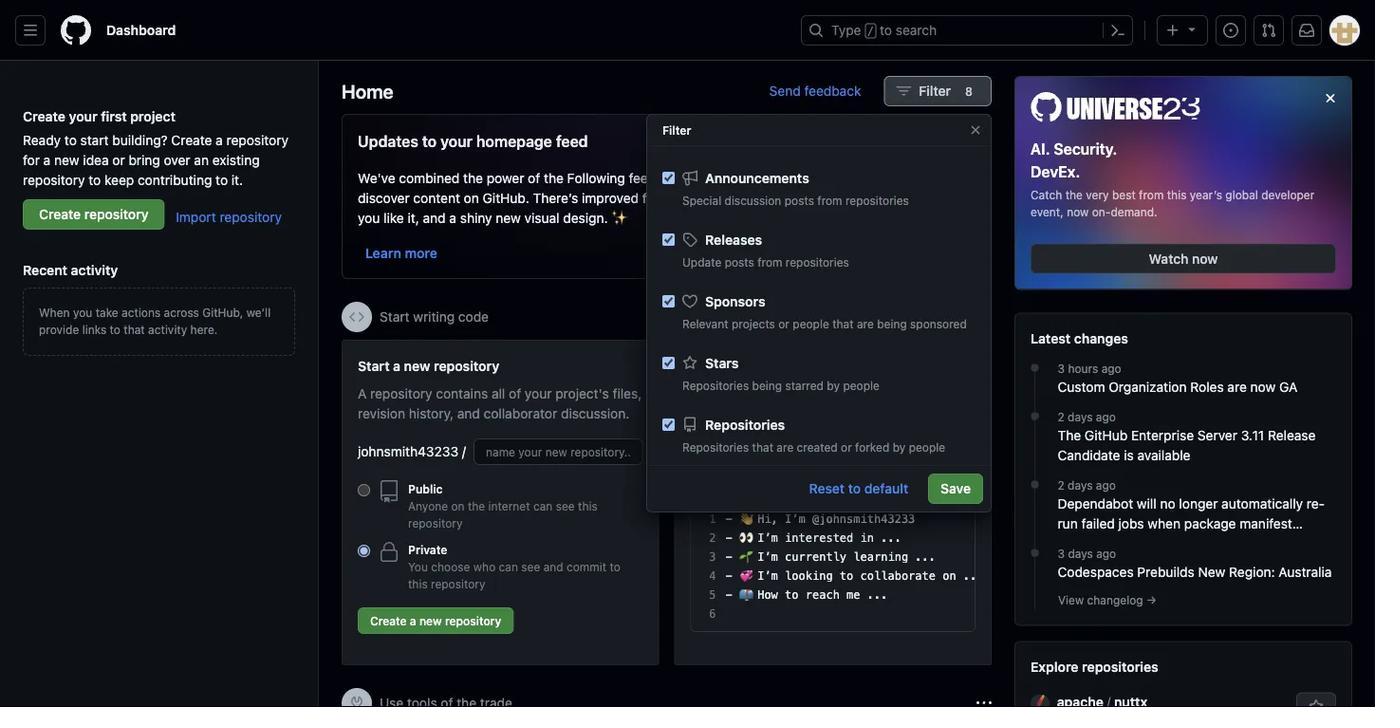 Task type: locate. For each thing, give the bounding box(es) containing it.
will
[[1137, 496, 1157, 512]]

1 vertical spatial now
[[1192, 251, 1218, 266]]

0 vertical spatial see
[[556, 499, 575, 512]]

3 down run
[[1058, 547, 1065, 560]]

i'm
[[785, 512, 805, 526], [757, 531, 778, 545], [757, 550, 778, 564], [757, 569, 778, 583]]

can down announcements
[[737, 190, 759, 205]]

for
[[712, 170, 732, 186]]

close menu image
[[968, 122, 983, 138]]

yourself up appears
[[841, 385, 890, 401]]

that
[[832, 317, 854, 330], [124, 323, 145, 336], [752, 440, 773, 454]]

a left shiny
[[449, 210, 456, 225]]

3 dot fill image from the top
[[1027, 477, 1043, 492]]

2 why am i seeing this? image from the top
[[977, 696, 992, 707]]

start for start writing code
[[380, 309, 410, 325]]

days inside 2 days ago dependabot will no longer automatically re- run failed jobs when package manifest changes
[[1068, 479, 1093, 492]]

your inside a repository contains all of your project's files, revision history, and collaborator discussion.
[[525, 385, 552, 401]]

repository down 'who'
[[445, 614, 501, 627]]

-
[[726, 512, 732, 526], [726, 531, 732, 545], [726, 550, 732, 564], [726, 569, 732, 583], [726, 588, 732, 602]]

3 left hours
[[1058, 362, 1065, 375]]

0 vertical spatial /
[[867, 25, 874, 38]]

new down github.
[[496, 210, 521, 225]]

0 horizontal spatial /
[[462, 444, 466, 459]]

1 vertical spatial repositories
[[705, 417, 785, 432]]

power
[[487, 170, 524, 186]]

1 horizontal spatial activity
[[148, 323, 187, 336]]

activity up take
[[71, 262, 118, 278]]

or
[[112, 152, 125, 168], [778, 317, 790, 330], [841, 440, 852, 454]]

2 vertical spatial days
[[1068, 547, 1093, 560]]

0 vertical spatial why am i seeing this? image
[[977, 309, 992, 325]]

0 vertical spatial repositories
[[846, 194, 909, 207]]

1 vertical spatial /
[[462, 444, 466, 459]]

repositories down one
[[846, 194, 909, 207]]

2 horizontal spatial of
[[949, 405, 962, 421]]

you up links
[[73, 306, 92, 319]]

see inside private you choose who can see and commit to this repository
[[521, 560, 540, 573]]

1 horizontal spatial /
[[804, 474, 811, 487]]

hi,
[[757, 512, 778, 526]]

star this repository image
[[1309, 699, 1324, 707]]

1 vertical spatial with
[[811, 358, 838, 373]]

0 horizontal spatial activity
[[71, 262, 118, 278]]

repositories right explore
[[1082, 659, 1158, 675]]

1 vertical spatial why am i seeing this? image
[[977, 696, 992, 707]]

2 vertical spatial repositories
[[1082, 659, 1158, 675]]

first
[[101, 108, 127, 124]]

1 vertical spatial are
[[1228, 379, 1247, 395]]

1 vertical spatial of
[[509, 385, 521, 401]]

start inside create a new repository element
[[358, 358, 390, 373]]

days up dependabot on the right of page
[[1068, 479, 1093, 492]]

1 vertical spatial posts
[[725, 255, 754, 269]]

1 horizontal spatial with
[[811, 358, 838, 373]]

why am i seeing this? image
[[977, 309, 992, 325], [977, 696, 992, 707]]

repository down for
[[23, 172, 85, 187]]

0 vertical spatial this
[[1167, 188, 1187, 202]]

a inside share information about yourself by creating a profile readme, which appears at the top of your profile page.
[[966, 385, 973, 401]]

2 horizontal spatial can
[[737, 190, 759, 205]]

repository up the revision
[[370, 385, 432, 401]]

3 days ago codespaces prebuilds new region: australia
[[1058, 547, 1332, 580]]

days inside 2 days ago the github enterprise server 3.11 release candidate is available
[[1068, 411, 1093, 424]]

1 horizontal spatial yourself
[[841, 385, 890, 401]]

0 vertical spatial and
[[423, 210, 446, 225]]

are up introduce yourself with a profile readme
[[857, 317, 874, 330]]

ago for codespaces
[[1096, 547, 1116, 560]]

discussion.
[[561, 405, 630, 421]]

repository down choose
[[431, 577, 485, 590]]

ago right hours
[[1102, 362, 1121, 375]]

that down actions in the top of the page
[[124, 323, 145, 336]]

0 horizontal spatial this
[[408, 577, 428, 590]]

tag image
[[682, 232, 698, 247]]

None checkbox
[[662, 172, 675, 184], [662, 233, 675, 246], [662, 357, 675, 369], [662, 419, 675, 431], [662, 172, 675, 184], [662, 233, 675, 246], [662, 357, 675, 369], [662, 419, 675, 431]]

- left 🌱
[[726, 550, 732, 564]]

0 vertical spatial readme
[[897, 358, 953, 373]]

your up the start
[[69, 108, 97, 124]]

3 hours ago custom organization roles are now ga
[[1058, 362, 1298, 395]]

1 vertical spatial people
[[843, 379, 880, 392]]

1 vertical spatial repositories
[[786, 255, 849, 269]]

/ inside type / to search
[[867, 25, 874, 38]]

2 inside 2 days ago dependabot will no longer automatically re- run failed jobs when package manifest changes
[[1058, 479, 1065, 492]]

with up the filtering
[[660, 170, 685, 186]]

from
[[1139, 188, 1164, 202], [817, 194, 842, 207], [758, 255, 782, 269]]

by right "forked"
[[893, 440, 906, 454]]

0 vertical spatial posts
[[785, 194, 814, 207]]

3 up 4
[[709, 550, 716, 564]]

2 for dependabot will no longer automatically re- run failed jobs when package manifest changes
[[1058, 479, 1065, 492]]

special
[[682, 194, 721, 207]]

3 for custom organization roles are now ga
[[1058, 362, 1065, 375]]

0 vertical spatial so
[[793, 170, 807, 186]]

2 vertical spatial /
[[804, 474, 811, 487]]

command palette image
[[1110, 23, 1126, 38]]

new left idea
[[54, 152, 79, 168]]

can right 'who'
[[499, 560, 518, 573]]

explore repositories
[[1031, 659, 1158, 675]]

you
[[408, 560, 428, 573]]

1 vertical spatial days
[[1068, 479, 1093, 492]]

1 horizontal spatial see
[[556, 499, 575, 512]]

now left on-
[[1067, 206, 1089, 219]]

2 vertical spatial 2
[[709, 531, 716, 545]]

being up readme,
[[752, 379, 782, 392]]

1 horizontal spatial can
[[533, 499, 553, 512]]

view
[[1058, 594, 1084, 607]]

this up commit
[[578, 499, 598, 512]]

special discussion posts from repositories
[[682, 194, 909, 207]]

on inside public anyone on the internet can see this repository
[[451, 499, 465, 512]]

your down there's
[[829, 190, 856, 205]]

days inside the 3 days ago codespaces prebuilds new region: australia
[[1068, 547, 1093, 560]]

1 vertical spatial start
[[358, 358, 390, 373]]

prebuilds
[[1137, 564, 1195, 580]]

anyone
[[408, 499, 448, 512]]

people up introduce yourself with a profile readme
[[793, 317, 829, 330]]

contributing
[[138, 172, 212, 187]]

the left internet on the bottom of the page
[[468, 499, 485, 512]]

to inside we've combined the power of the following feed with the for you feed so there's one place to discover content on github. there's improved filtering so you can customize your feed exactly how you like it, and a shiny new visual design. ✨
[[919, 170, 931, 186]]

are left created
[[777, 440, 794, 454]]

hours
[[1068, 362, 1098, 375]]

more
[[405, 245, 438, 261]]

failed
[[1081, 516, 1115, 532]]

created
[[797, 440, 838, 454]]

none submit inside introduce yourself with a profile readme element
[[898, 467, 959, 493]]

the up special
[[689, 170, 709, 186]]

so down megaphone icon
[[693, 190, 707, 205]]

now inside watch now link
[[1192, 251, 1218, 266]]

0 horizontal spatial of
[[509, 385, 521, 401]]

of for power
[[528, 170, 540, 186]]

homepage
[[476, 132, 552, 150]]

to inside when you take actions across github, we'll provide links to that activity here.
[[110, 323, 120, 336]]

create up ready
[[23, 108, 65, 124]]

this down 'you'
[[408, 577, 428, 590]]

create inside button
[[370, 614, 407, 627]]

from inside "ai. security. devex. catch the very best from this year's global developer event, now on-demand."
[[1139, 188, 1164, 202]]

import repository
[[176, 209, 282, 225]]

server
[[1198, 428, 1238, 443]]

posts
[[785, 194, 814, 207], [725, 255, 754, 269]]

a inside button
[[410, 614, 416, 627]]

and down contains
[[457, 405, 480, 421]]

repositories down repo image
[[682, 440, 749, 454]]

0 horizontal spatial see
[[521, 560, 540, 573]]

of right power
[[528, 170, 540, 186]]

2 horizontal spatial now
[[1250, 379, 1276, 395]]

1 why am i seeing this? image from the top
[[977, 309, 992, 325]]

4
[[709, 569, 716, 583]]

ago inside 3 hours ago custom organization roles are now ga
[[1102, 362, 1121, 375]]

2 vertical spatial now
[[1250, 379, 1276, 395]]

plus image
[[1165, 23, 1181, 38]]

run
[[1058, 516, 1078, 532]]

start right code image
[[380, 309, 410, 325]]

0 vertical spatial 2
[[1058, 411, 1065, 424]]

of inside a repository contains all of your project's files, revision history, and collaborator discussion.
[[509, 385, 521, 401]]

3 inside 1 - 👋 hi, i'm @johnsmith43233 2 - 👀 i'm interested in ... 3 - 🌱 i'm currently learning ... 4 - 💞️ i'm looking to collaborate on ... 5 - 📫 how to reach me ... 6
[[709, 550, 716, 564]]

why am i seeing this? image left @apache profile image
[[977, 696, 992, 707]]

repositories
[[682, 379, 749, 392], [705, 417, 785, 432], [682, 440, 749, 454]]

tools image
[[349, 696, 364, 707]]

0 horizontal spatial posts
[[725, 255, 754, 269]]

we've
[[358, 170, 395, 186]]

reset to default button
[[797, 474, 921, 504]]

1 vertical spatial or
[[778, 317, 790, 330]]

how
[[937, 190, 963, 205]]

2 vertical spatial repositories
[[682, 440, 749, 454]]

1 horizontal spatial of
[[528, 170, 540, 186]]

3 inside the 3 days ago codespaces prebuilds new region: australia
[[1058, 547, 1065, 560]]

a down 'you'
[[410, 614, 416, 627]]

automatically
[[1222, 496, 1303, 512]]

ago inside 2 days ago dependabot will no longer automatically re- run failed jobs when package manifest changes
[[1096, 479, 1116, 492]]

2 vertical spatial on
[[943, 569, 956, 583]]

2 horizontal spatial and
[[544, 560, 563, 573]]

posts down there's
[[785, 194, 814, 207]]

stars
[[705, 355, 739, 371]]

or right projects
[[778, 317, 790, 330]]

👀
[[739, 531, 751, 545]]

relevant projects or people that are being sponsored
[[682, 317, 967, 330]]

explore repositories navigation
[[1015, 641, 1352, 707]]

demand.
[[1111, 206, 1158, 219]]

repositories down information
[[705, 417, 785, 432]]

of right top
[[949, 405, 962, 421]]

0 horizontal spatial and
[[423, 210, 446, 225]]

new inside button
[[419, 614, 442, 627]]

/ for type
[[867, 25, 874, 38]]

2 days from the top
[[1068, 479, 1093, 492]]

issue opened image
[[1223, 23, 1238, 38]]

filter up megaphone icon
[[662, 123, 691, 137]]

are right roles
[[1228, 379, 1247, 395]]

introduce
[[690, 358, 752, 373]]

2 vertical spatial can
[[499, 560, 518, 573]]

repositories inside "explore repositories" navigation
[[1082, 659, 1158, 675]]

create down lock icon
[[370, 614, 407, 627]]

can inside private you choose who can see and commit to this repository
[[499, 560, 518, 573]]

to inside button
[[848, 481, 861, 496]]

repository inside a repository contains all of your project's files, revision history, and collaborator discussion.
[[370, 385, 432, 401]]

interested
[[785, 531, 853, 545]]

0 vertical spatial yourself
[[755, 358, 807, 373]]

heart image
[[682, 294, 698, 309]]

repository down keep
[[84, 206, 149, 222]]

that down readme,
[[752, 440, 773, 454]]

johnsmith43233 /
[[358, 444, 466, 459]]

design.
[[563, 210, 608, 225]]

1 vertical spatial 2
[[1058, 479, 1065, 492]]

2 horizontal spatial are
[[1228, 379, 1247, 395]]

activity
[[71, 262, 118, 278], [148, 323, 187, 336]]

2 vertical spatial of
[[949, 405, 962, 421]]

6
[[709, 607, 716, 621]]

search
[[896, 22, 937, 38]]

are
[[857, 317, 874, 330], [1228, 379, 1247, 395], [777, 440, 794, 454]]

of inside we've combined the power of the following feed with the for you feed so there's one place to discover content on github. there's improved filtering so you can customize your feed exactly how you like it, and a shiny new visual design. ✨
[[528, 170, 540, 186]]

code image
[[349, 309, 364, 325]]

2 inside 2 days ago the github enterprise server 3.11 release candidate is available
[[1058, 411, 1065, 424]]

feed up the filtering
[[629, 170, 656, 186]]

1 horizontal spatial from
[[817, 194, 842, 207]]

1 dot fill image from the top
[[1027, 360, 1043, 375]]

so up customize
[[793, 170, 807, 186]]

looking
[[785, 569, 833, 583]]

star image
[[682, 355, 698, 371]]

1 vertical spatial can
[[533, 499, 553, 512]]

- left '📫'
[[726, 588, 732, 602]]

0 vertical spatial start
[[380, 309, 410, 325]]

2 horizontal spatial people
[[909, 440, 945, 454]]

3.11
[[1241, 428, 1264, 443]]

0 horizontal spatial that
[[124, 323, 145, 336]]

days for the
[[1068, 411, 1093, 424]]

now
[[1067, 206, 1089, 219], [1192, 251, 1218, 266], [1250, 379, 1276, 395]]

0 horizontal spatial being
[[752, 379, 782, 392]]

for
[[23, 152, 40, 168]]

readme,
[[733, 405, 791, 421]]

your
[[69, 108, 97, 124], [440, 132, 473, 150], [829, 190, 856, 205], [525, 385, 552, 401], [690, 425, 717, 441]]

2 dot fill image from the top
[[1027, 409, 1043, 424]]

1 vertical spatial activity
[[148, 323, 187, 336]]

ai.
[[1031, 140, 1050, 158]]

1 horizontal spatial this
[[578, 499, 598, 512]]

this left year's
[[1167, 188, 1187, 202]]

0 vertical spatial of
[[528, 170, 540, 186]]

create for create a new repository
[[370, 614, 407, 627]]

now inside "ai. security. devex. catch the very best from this year's global developer event, now on-demand."
[[1067, 206, 1089, 219]]

1 vertical spatial this
[[578, 499, 598, 512]]

notifications image
[[1299, 23, 1314, 38]]

of
[[528, 170, 540, 186], [509, 385, 521, 401], [949, 405, 962, 421]]

keep
[[104, 172, 134, 187]]

- left 👋 on the bottom right of the page
[[726, 512, 732, 526]]

start up a
[[358, 358, 390, 373]]

changes down failed
[[1058, 536, 1110, 551]]

you inside when you take actions across github, we'll provide links to that activity here.
[[73, 306, 92, 319]]

2 vertical spatial and
[[544, 560, 563, 573]]

0 horizontal spatial now
[[1067, 206, 1089, 219]]

repository down anyone
[[408, 516, 463, 530]]

2 down 1
[[709, 531, 716, 545]]

0 vertical spatial can
[[737, 190, 759, 205]]

of inside share information about yourself by creating a profile readme, which appears at the top of your profile page.
[[949, 405, 962, 421]]

project
[[130, 108, 176, 124]]

ago for dependabot
[[1096, 479, 1116, 492]]

2 vertical spatial this
[[408, 577, 428, 590]]

filtering
[[642, 190, 689, 205]]

combined
[[399, 170, 460, 186]]

visual
[[525, 210, 560, 225]]

on up shiny
[[464, 190, 479, 205]]

on right anyone
[[451, 499, 465, 512]]

1 vertical spatial profile
[[690, 405, 729, 421]]

repository
[[226, 132, 289, 148], [23, 172, 85, 187], [84, 206, 149, 222], [220, 209, 282, 225], [434, 358, 499, 373], [370, 385, 432, 401], [408, 516, 463, 530], [431, 577, 485, 590], [445, 614, 501, 627]]

when you take actions across github, we'll provide links to that activity here.
[[39, 306, 271, 336]]

the left 'very'
[[1065, 188, 1083, 202]]

your up collaborator
[[525, 385, 552, 401]]

by up the at
[[894, 385, 909, 401]]

2 horizontal spatial or
[[841, 440, 852, 454]]

changes
[[1074, 331, 1128, 346], [1058, 536, 1110, 551]]

create a new repository element
[[358, 356, 643, 642]]

1 vertical spatial filter
[[662, 123, 691, 137]]

4 dot fill image from the top
[[1027, 545, 1043, 560]]

profile down readme,
[[721, 425, 760, 441]]

and left commit
[[544, 560, 563, 573]]

2 horizontal spatial /
[[867, 25, 874, 38]]

send feedback link
[[769, 81, 861, 101]]

1 vertical spatial changes
[[1058, 536, 1110, 551]]

x image
[[960, 132, 976, 148]]

available
[[1137, 448, 1191, 463]]

create repository link
[[23, 199, 165, 230]]

ago inside the 3 days ago codespaces prebuilds new region: australia
[[1096, 547, 1116, 560]]

repositories down introduce
[[682, 379, 749, 392]]

or inside "create your first project ready to start building? create a repository for a new idea or bring over an existing repository to keep contributing to it."
[[112, 152, 125, 168]]

now right watch
[[1192, 251, 1218, 266]]

feedback
[[804, 83, 861, 99]]

github,
[[202, 306, 243, 319]]

with inside we've combined the power of the following feed with the for you feed so there's one place to discover content on github. there's improved filtering so you can customize your feed exactly how you like it, and a shiny new visual design. ✨
[[660, 170, 685, 186]]

None radio
[[358, 484, 370, 496], [358, 545, 370, 557], [358, 484, 370, 496], [358, 545, 370, 557]]

to
[[880, 22, 892, 38], [64, 132, 77, 148], [422, 132, 437, 150], [919, 170, 931, 186], [89, 172, 101, 187], [216, 172, 228, 187], [110, 323, 120, 336], [848, 481, 861, 496], [610, 560, 621, 573], [840, 569, 853, 583], [785, 588, 799, 602]]

discussion
[[725, 194, 781, 207]]

2 up run
[[1058, 479, 1065, 492]]

0 horizontal spatial can
[[499, 560, 518, 573]]

dot fill image for codespaces prebuilds new region: australia
[[1027, 545, 1043, 560]]

ago for the
[[1096, 411, 1116, 424]]

0 horizontal spatial people
[[793, 317, 829, 330]]

0 horizontal spatial are
[[777, 440, 794, 454]]

0 vertical spatial activity
[[71, 262, 118, 278]]

that up introduce yourself with a profile readme
[[832, 317, 854, 330]]

dot fill image
[[1027, 360, 1043, 375], [1027, 409, 1043, 424], [1027, 477, 1043, 492], [1027, 545, 1043, 560]]

sponsored
[[910, 317, 967, 330]]

when
[[39, 306, 70, 319]]

/ inside introduce yourself with a profile readme element
[[804, 474, 811, 487]]

github.
[[483, 190, 529, 205]]

1 vertical spatial readme
[[813, 474, 854, 487]]

activity inside when you take actions across github, we'll provide links to that activity here.
[[148, 323, 187, 336]]

watch now
[[1149, 251, 1218, 266]]

1 vertical spatial yourself
[[841, 385, 890, 401]]

explore
[[1031, 659, 1079, 675]]

0 vertical spatial with
[[660, 170, 685, 186]]

learn
[[365, 245, 401, 261]]

ago inside 2 days ago the github enterprise server 3.11 release candidate is available
[[1096, 411, 1116, 424]]

None checkbox
[[662, 295, 675, 307]]

catch
[[1031, 188, 1062, 202]]

posts down releases
[[725, 255, 754, 269]]

why am i seeing this? image for tools image
[[977, 696, 992, 707]]

/ inside create a new repository element
[[462, 444, 466, 459]]

2 vertical spatial are
[[777, 440, 794, 454]]

starred
[[785, 379, 824, 392]]

a inside we've combined the power of the following feed with the for you feed so there's one place to discover content on github. there's improved filtering so you can customize your feed exactly how you like it, and a shiny new visual design. ✨
[[449, 210, 456, 225]]

0 vertical spatial or
[[112, 152, 125, 168]]

can right internet on the bottom of the page
[[533, 499, 553, 512]]

the right the at
[[902, 405, 922, 421]]

the left power
[[463, 170, 483, 186]]

new down 'you'
[[419, 614, 442, 627]]

1 horizontal spatial people
[[843, 379, 880, 392]]

2 days ago the github enterprise server 3.11 release candidate is available
[[1058, 411, 1316, 463]]

over
[[164, 152, 190, 168]]

2 up the
[[1058, 411, 1065, 424]]

people down top
[[909, 440, 945, 454]]

filter right filter icon
[[919, 83, 951, 99]]

menu
[[647, 154, 991, 655]]

a up existing
[[216, 132, 223, 148]]

a right creating
[[966, 385, 973, 401]]

the inside share information about yourself by creating a profile readme, which appears at the top of your profile page.
[[902, 405, 922, 421]]

start for start a new repository
[[358, 358, 390, 373]]

on inside 1 - 👋 hi, i'm @johnsmith43233 2 - 👀 i'm interested in ... 3 - 🌱 i'm currently learning ... 4 - 💞️ i'm looking to collaborate on ... 5 - 📫 how to reach me ... 6
[[943, 569, 956, 583]]

so
[[793, 170, 807, 186], [693, 190, 707, 205]]

1 days from the top
[[1068, 411, 1093, 424]]

1 horizontal spatial are
[[857, 317, 874, 330]]

repository down it.
[[220, 209, 282, 225]]

3 inside 3 hours ago custom organization roles are now ga
[[1058, 362, 1065, 375]]

repositories up relevant projects or people that are being sponsored
[[786, 255, 849, 269]]

new inside "create your first project ready to start building? create a repository for a new idea or bring over an existing repository to keep contributing to it."
[[54, 152, 79, 168]]

create for create your first project ready to start building? create a repository for a new idea or bring over an existing repository to keep contributing to it.
[[23, 108, 65, 124]]

and
[[423, 210, 446, 225], [457, 405, 480, 421], [544, 560, 563, 573]]

3 days from the top
[[1068, 547, 1093, 560]]

with up about on the right bottom of the page
[[811, 358, 838, 373]]

2 horizontal spatial from
[[1139, 188, 1164, 202]]

introduce yourself with a profile readme
[[690, 358, 953, 373]]

None submit
[[898, 467, 959, 493]]



Task type: describe. For each thing, give the bounding box(es) containing it.
roles
[[1190, 379, 1224, 395]]

1 horizontal spatial that
[[752, 440, 773, 454]]

repositories for stars
[[682, 379, 749, 392]]

view changelog → link
[[1058, 594, 1157, 607]]

the inside "ai. security. devex. catch the very best from this year's global developer event, now on-demand."
[[1065, 188, 1083, 202]]

filter image
[[896, 84, 911, 99]]

public anyone on the internet can see this repository
[[408, 482, 598, 530]]

dot fill image for the github enterprise server 3.11 release candidate is available
[[1027, 409, 1043, 424]]

a right for
[[43, 152, 51, 168]]

2 vertical spatial people
[[909, 440, 945, 454]]

writing
[[413, 309, 455, 325]]

releases
[[705, 232, 762, 247]]

👋
[[739, 512, 751, 526]]

... up learning
[[881, 531, 901, 545]]

i'm right 🌱
[[757, 550, 778, 564]]

0 horizontal spatial readme
[[813, 474, 854, 487]]

about
[[803, 385, 838, 401]]

sponsors
[[705, 293, 765, 309]]

repository inside button
[[445, 614, 501, 627]]

you down 'for'
[[711, 190, 733, 205]]

0 horizontal spatial filter
[[662, 123, 691, 137]]

on inside we've combined the power of the following feed with the for you feed so there's one place to discover content on github. there's improved filtering so you can customize your feed exactly how you like it, and a shiny new visual design. ✨
[[464, 190, 479, 205]]

your inside share information about yourself by creating a profile readme, which appears at the top of your profile page.
[[690, 425, 717, 441]]

new inside we've combined the power of the following feed with the for you feed so there's one place to discover content on github. there's improved filtering so you can customize your feed exactly how you like it, and a shiny new visual design. ✨
[[496, 210, 521, 225]]

changes inside 2 days ago dependabot will no longer automatically re- run failed jobs when package manifest changes
[[1058, 536, 1110, 551]]

links
[[82, 323, 106, 336]]

global
[[1226, 188, 1258, 202]]

home
[[342, 80, 394, 102]]

feed up customize
[[762, 170, 789, 186]]

reset
[[809, 481, 845, 496]]

when
[[1148, 516, 1181, 532]]

2 days ago dependabot will no longer automatically re- run failed jobs when package manifest changes
[[1058, 479, 1325, 551]]

i'm right hi,
[[785, 512, 805, 526]]

1 horizontal spatial posts
[[785, 194, 814, 207]]

days for dependabot
[[1068, 479, 1093, 492]]

1 horizontal spatial so
[[793, 170, 807, 186]]

create a new repository button
[[358, 607, 514, 634]]

i'm down hi,
[[757, 531, 778, 545]]

your up combined
[[440, 132, 473, 150]]

by down introduce yourself with a profile readme
[[827, 379, 840, 392]]

megaphone image
[[682, 170, 698, 186]]

1 vertical spatial being
[[752, 379, 782, 392]]

to inside private you choose who can see and commit to this repository
[[610, 560, 621, 573]]

by inside share information about yourself by creating a profile readme, which appears at the top of your profile page.
[[894, 385, 909, 401]]

share information about yourself by creating a profile readme, which appears at the top of your profile page.
[[690, 385, 973, 441]]

we've combined the power of the following feed with the for you feed so there's one place to discover content on github. there's improved filtering so you can customize your feed exactly how you like it, and a shiny new visual design. ✨
[[358, 170, 963, 225]]

feed up following
[[556, 132, 588, 150]]

/ for johnsmith43233
[[462, 444, 466, 459]]

Repository name text field
[[474, 438, 643, 465]]

repository inside public anyone on the internet can see this repository
[[408, 516, 463, 530]]

dashboard
[[106, 22, 176, 38]]

region:
[[1229, 564, 1275, 580]]

dot fill image for dependabot will no longer automatically re- run failed jobs when package manifest changes
[[1027, 477, 1043, 492]]

8
[[965, 84, 973, 98]]

send feedback
[[769, 83, 861, 99]]

→
[[1146, 594, 1157, 607]]

dependabot
[[1058, 496, 1133, 512]]

and inside private you choose who can see and commit to this repository
[[544, 560, 563, 573]]

import
[[176, 209, 216, 225]]

this inside public anyone on the internet can see this repository
[[578, 499, 598, 512]]

github
[[1085, 428, 1128, 443]]

at
[[887, 405, 899, 421]]

custom organization roles are now ga link
[[1058, 377, 1336, 397]]

and inside we've combined the power of the following feed with the for you feed so there's one place to discover content on github. there's improved filtering so you can customize your feed exactly how you like it, and a shiny new visual design. ✨
[[423, 210, 446, 225]]

organization
[[1109, 379, 1187, 395]]

yourself inside share information about yourself by creating a profile readme, which appears at the top of your profile page.
[[841, 385, 890, 401]]

the inside public anyone on the internet can see this repository
[[468, 499, 485, 512]]

start writing code
[[380, 309, 489, 325]]

/ readme .md
[[804, 474, 875, 487]]

i'm up how
[[757, 569, 778, 583]]

1 - from the top
[[726, 512, 732, 526]]

customize
[[762, 190, 825, 205]]

triangle down image
[[1184, 21, 1200, 37]]

repository inside private you choose who can see and commit to this repository
[[431, 577, 485, 590]]

collaborator
[[484, 405, 557, 421]]

internet
[[488, 499, 530, 512]]

explore element
[[1015, 76, 1352, 707]]

✨
[[612, 210, 625, 225]]

0 vertical spatial being
[[877, 317, 907, 330]]

menu containing announcements
[[647, 154, 991, 655]]

dependabot will no longer automatically re- run failed jobs when package manifest changes link
[[1058, 494, 1336, 551]]

an
[[194, 152, 209, 168]]

private
[[408, 543, 447, 556]]

can inside public anyone on the internet can see this repository
[[533, 499, 553, 512]]

close image
[[1323, 91, 1338, 106]]

new
[[1198, 564, 1226, 580]]

repository up existing
[[226, 132, 289, 148]]

improved
[[582, 190, 639, 205]]

actions
[[122, 306, 161, 319]]

jobs
[[1119, 516, 1144, 532]]

... up collaborate
[[915, 550, 936, 564]]

like
[[384, 210, 404, 225]]

this inside private you choose who can see and commit to this repository
[[408, 577, 428, 590]]

view changelog →
[[1058, 594, 1157, 607]]

1 horizontal spatial filter
[[919, 83, 951, 99]]

repository up contains
[[434, 358, 499, 373]]

0 vertical spatial profile
[[852, 358, 894, 373]]

now inside 3 hours ago custom organization roles are now ga
[[1250, 379, 1276, 395]]

repo image
[[378, 480, 400, 503]]

year's
[[1190, 188, 1222, 202]]

4 - from the top
[[726, 569, 732, 583]]

changelog
[[1087, 594, 1143, 607]]

repo image
[[682, 417, 698, 432]]

ago for custom
[[1102, 362, 1121, 375]]

see inside public anyone on the internet can see this repository
[[556, 499, 575, 512]]

share
[[690, 385, 726, 401]]

your inside we've combined the power of the following feed with the for you feed so there's one place to discover content on github. there's improved filtering so you can customize your feed exactly how you like it, and a shiny new visual design. ✨
[[829, 190, 856, 205]]

is
[[1124, 448, 1134, 463]]

create for create repository
[[39, 206, 81, 222]]

3 - from the top
[[726, 550, 732, 564]]

with inside introduce yourself with a profile readme element
[[811, 358, 838, 373]]

new up history,
[[404, 358, 430, 373]]

lock image
[[378, 541, 400, 564]]

project's
[[555, 385, 609, 401]]

best
[[1112, 188, 1136, 202]]

that inside when you take actions across github, we'll provide links to that activity here.
[[124, 323, 145, 336]]

and inside a repository contains all of your project's files, revision history, and collaborator discussion.
[[457, 405, 480, 421]]

there's
[[533, 190, 578, 205]]

1 horizontal spatial readme
[[897, 358, 953, 373]]

5
[[709, 588, 716, 602]]

2 inside 1 - 👋 hi, i'm @johnsmith43233 2 - 👀 i'm interested in ... 3 - 🌱 i'm currently learning ... 4 - 💞️ i'm looking to collaborate on ... 5 - 📫 how to reach me ... 6
[[709, 531, 716, 545]]

dot fill image for custom organization roles are now ga
[[1027, 360, 1043, 375]]

all
[[492, 385, 505, 401]]

0 vertical spatial changes
[[1074, 331, 1128, 346]]

a up the revision
[[393, 358, 401, 373]]

0 horizontal spatial from
[[758, 255, 782, 269]]

0 vertical spatial people
[[793, 317, 829, 330]]

contains
[[436, 385, 488, 401]]

1 vertical spatial so
[[693, 190, 707, 205]]

it,
[[408, 210, 419, 225]]

history,
[[409, 405, 454, 421]]

homepage image
[[61, 15, 91, 46]]

2 for the github enterprise server 3.11 release candidate is available
[[1058, 411, 1065, 424]]

default
[[864, 481, 908, 496]]

a repository contains all of your project's files, revision history, and collaborator discussion.
[[358, 385, 642, 421]]

the github enterprise server 3.11 release candidate is available link
[[1058, 426, 1336, 466]]

can inside we've combined the power of the following feed with the for you feed so there's one place to discover content on github. there's improved filtering so you can customize your feed exactly how you like it, and a shiny new visual design. ✨
[[737, 190, 759, 205]]

bring
[[129, 152, 160, 168]]

latest
[[1031, 331, 1071, 346]]

start
[[80, 132, 109, 148]]

a
[[358, 385, 367, 401]]

2 horizontal spatial that
[[832, 317, 854, 330]]

universe23 image
[[1031, 92, 1201, 122]]

ready
[[23, 132, 61, 148]]

... right collaborate
[[963, 569, 984, 583]]

update posts from repositories
[[682, 255, 849, 269]]

are inside 3 hours ago custom organization roles are now ga
[[1228, 379, 1247, 395]]

your inside "create your first project ready to start building? create a repository for a new idea or bring over an existing repository to keep contributing to it."
[[69, 108, 97, 124]]

0 horizontal spatial yourself
[[755, 358, 807, 373]]

codespaces
[[1058, 564, 1134, 580]]

forked
[[855, 440, 890, 454]]

update
[[682, 255, 722, 269]]

... right me
[[867, 588, 888, 602]]

updates to your homepage feed
[[358, 132, 588, 150]]

type / to search
[[831, 22, 937, 38]]

1 horizontal spatial or
[[778, 317, 790, 330]]

why am i seeing this? image for code image
[[977, 309, 992, 325]]

codespaces prebuilds new region: australia link
[[1058, 562, 1336, 582]]

we'll
[[246, 306, 271, 319]]

2 vertical spatial or
[[841, 440, 852, 454]]

@apache profile image
[[1031, 694, 1050, 707]]

send
[[769, 83, 801, 99]]

5 - from the top
[[726, 588, 732, 602]]

a down relevant projects or people that are being sponsored
[[841, 358, 849, 373]]

feed down one
[[859, 190, 886, 205]]

3 for codespaces prebuilds new region: australia
[[1058, 547, 1065, 560]]

days for codespaces
[[1068, 547, 1093, 560]]

longer
[[1179, 496, 1218, 512]]

repositories that are created or forked by people
[[682, 440, 945, 454]]

you up discussion at the top of page
[[736, 170, 758, 186]]

this inside "ai. security. devex. catch the very best from this year's global developer event, now on-demand."
[[1167, 188, 1187, 202]]

create up an
[[171, 132, 212, 148]]

2 vertical spatial profile
[[721, 425, 760, 441]]

learning
[[853, 550, 908, 564]]

existing
[[212, 152, 260, 168]]

enterprise
[[1131, 428, 1194, 443]]

git pull request image
[[1261, 23, 1276, 38]]

me
[[847, 588, 860, 602]]

2 - from the top
[[726, 531, 732, 545]]

updates
[[358, 132, 418, 150]]

learn more link
[[365, 245, 438, 261]]

of for all
[[509, 385, 521, 401]]

you down discover
[[358, 210, 380, 225]]

very
[[1086, 188, 1109, 202]]

repositories for repositories
[[682, 440, 749, 454]]

0 vertical spatial are
[[857, 317, 874, 330]]

the up there's
[[544, 170, 564, 186]]

event,
[[1031, 206, 1064, 219]]

1
[[709, 512, 716, 526]]

introduce yourself with a profile readme element
[[674, 340, 992, 665]]



Task type: vqa. For each thing, say whether or not it's contained in the screenshot.
the top with
yes



